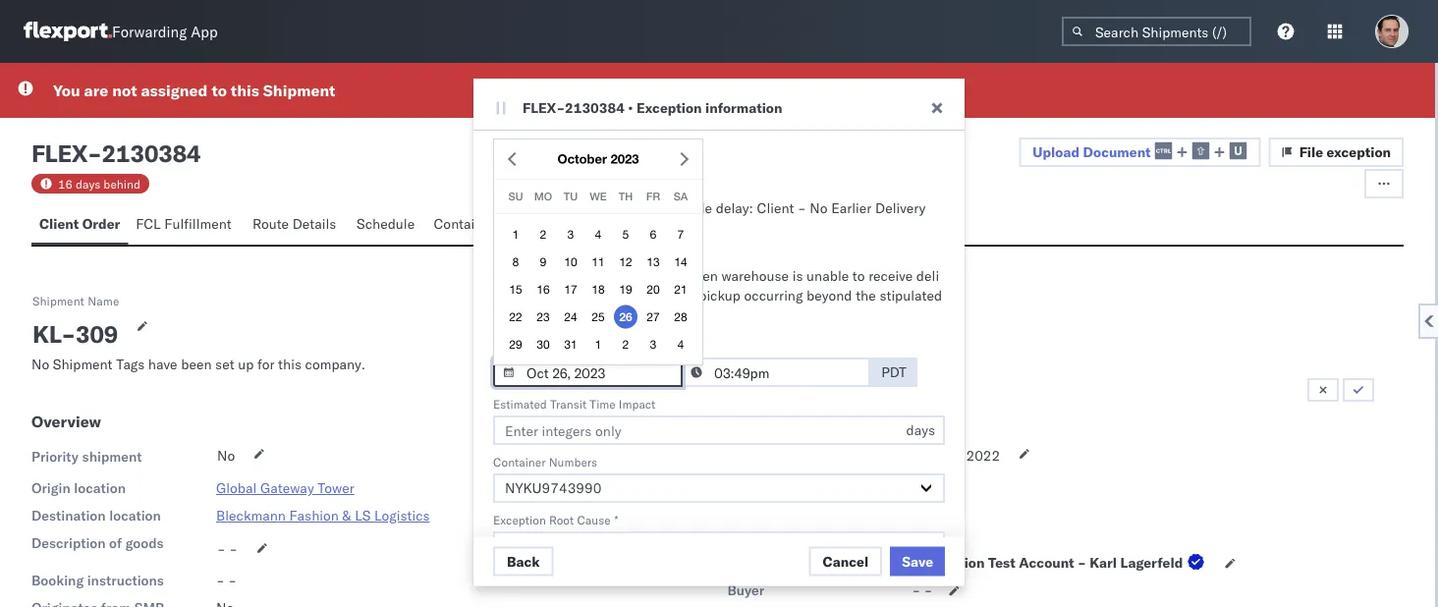 Task type: locate. For each thing, give the bounding box(es) containing it.
2
[[540, 227, 547, 241], [622, 337, 629, 351]]

this right assigned
[[231, 81, 259, 100]]

0 vertical spatial 1
[[512, 227, 519, 241]]

0 horizontal spatial 1
[[512, 227, 519, 241]]

1 horizontal spatial 3
[[650, 337, 657, 351]]

order
[[82, 215, 120, 232]]

fr
[[646, 190, 660, 203]]

no
[[810, 199, 828, 217], [31, 356, 49, 373], [217, 447, 235, 464]]

0 vertical spatial 16
[[58, 176, 73, 191]]

1 vertical spatial 16
[[537, 282, 550, 296]]

16 for 16
[[537, 282, 550, 296]]

available
[[584, 219, 641, 236]]

0 vertical spatial this
[[231, 81, 259, 100]]

th
[[619, 190, 633, 203]]

exception
[[637, 99, 702, 116], [605, 338, 658, 353], [493, 512, 546, 527]]

bol
[[522, 215, 548, 232]]

2130384 left "•"
[[565, 99, 625, 116]]

2022
[[966, 447, 1000, 464]]

target
[[727, 479, 767, 497]]

3 down 27
[[650, 337, 657, 351]]

shipment
[[82, 448, 142, 465]]

1 horizontal spatial time
[[590, 396, 616, 411]]

tags
[[116, 356, 145, 373]]

16 inside button
[[537, 282, 550, 296]]

0 vertical spatial shipment
[[263, 81, 335, 100]]

location up goods
[[109, 507, 161, 524]]

0 vertical spatial details
[[493, 151, 540, 168]]

location up destination location
[[74, 479, 126, 497]]

client left "order"
[[39, 215, 79, 232]]

0 horizontal spatial details
[[292, 215, 336, 232]]

3 up the 10
[[567, 227, 574, 241]]

3
[[567, 227, 574, 241], [650, 337, 657, 351]]

0 horizontal spatial 4 button
[[586, 222, 610, 246]]

file exception
[[1299, 143, 1391, 161]]

0 vertical spatial location
[[74, 479, 126, 497]]

1 vertical spatial 2130384
[[102, 139, 201, 168]]

2130384 up behind
[[102, 139, 201, 168]]

1 horizontal spatial 4 button
[[669, 332, 693, 356]]

resulting
[[533, 287, 588, 304]]

of
[[109, 534, 122, 552]]

name up '(destination'
[[493, 179, 524, 194]]

details right route
[[292, 215, 336, 232]]

client inside button
[[39, 215, 79, 232]]

back button
[[493, 547, 554, 576]]

priority
[[31, 448, 79, 465]]

set
[[215, 356, 234, 373]]

1 vertical spatial 3 button
[[641, 332, 665, 356]]

fcl fulfillment
[[136, 215, 231, 232]]

1 button down 25 button
[[586, 332, 610, 356]]

16 right '15' button
[[537, 282, 550, 296]]

name up 309
[[88, 293, 119, 308]]

Client text field
[[493, 531, 945, 561]]

cargo
[[727, 448, 765, 465]]

time left of
[[560, 338, 586, 353]]

impact
[[619, 396, 656, 411]]

3 button down the 27 button
[[641, 332, 665, 356]]

1 button up recommended
[[504, 222, 528, 246]]

no down kl-
[[31, 356, 49, 373]]

0 vertical spatial time
[[560, 338, 586, 353]]

0 horizontal spatial no
[[31, 356, 49, 373]]

1 horizontal spatial 16
[[537, 282, 550, 296]]

6 button
[[641, 222, 665, 246]]

0 horizontal spatial 2
[[540, 227, 547, 241]]

estimated transit time impact
[[493, 396, 656, 411]]

1 vertical spatial 2
[[622, 337, 629, 351]]

1 left bol
[[512, 227, 519, 241]]

12
[[619, 255, 632, 269]]

1 vertical spatial time
[[590, 396, 616, 411]]

bleckmann fashion & ls logistics
[[216, 507, 430, 524]]

client
[[757, 199, 794, 217], [39, 215, 79, 232]]

0 horizontal spatial 4
[[595, 227, 602, 241]]

1 horizontal spatial schedule
[[654, 199, 712, 217]]

save
[[902, 553, 933, 570]]

to right unable in the top right of the page
[[853, 267, 865, 284]]

tower
[[318, 479, 354, 497]]

0 vertical spatial no
[[810, 199, 828, 217]]

dec 11, 2022
[[913, 447, 1000, 464]]

date
[[808, 448, 836, 465], [825, 479, 853, 497]]

0 vertical spatial 4
[[595, 227, 602, 241]]

assigned
[[141, 81, 208, 100]]

1 right 31 button
[[595, 337, 602, 351]]

2 vertical spatial shipment
[[53, 356, 113, 373]]

2 horizontal spatial no
[[810, 199, 828, 217]]

20 button
[[641, 277, 665, 301]]

details up su
[[493, 151, 540, 168]]

0 horizontal spatial 1 button
[[504, 222, 528, 246]]

0 vertical spatial date
[[808, 448, 836, 465]]

-- : -- -- text field
[[681, 358, 870, 387]]

4 button up use
[[586, 222, 610, 246]]

0 horizontal spatial 3
[[567, 227, 574, 241]]

location for origin location
[[74, 479, 126, 497]]

cancel button
[[809, 547, 882, 576]]

date for target delivery date
[[825, 479, 853, 497]]

1 vertical spatial name
[[88, 293, 119, 308]]

1 horizontal spatial 2130384
[[565, 99, 625, 116]]

file exception button
[[1269, 138, 1404, 167], [1269, 138, 1404, 167]]

date right ready
[[808, 448, 836, 465]]

containers
[[434, 215, 502, 232]]

28 button
[[669, 305, 693, 328]]

1 horizontal spatial 3 button
[[641, 332, 665, 356]]

1 vertical spatial location
[[109, 507, 161, 524]]

1 horizontal spatial 2
[[622, 337, 629, 351]]

0 horizontal spatial to
[[212, 81, 227, 100]]

been
[[181, 356, 212, 373]]

date up client-nominated parties
[[825, 479, 853, 497]]

dec
[[913, 447, 938, 464]]

this right for
[[278, 356, 302, 373]]

1 for right 1 button
[[595, 337, 602, 351]]

exception down 26 button
[[605, 338, 658, 353]]

origin
[[31, 479, 70, 497]]

actual
[[493, 338, 528, 353]]

use
[[576, 247, 595, 262]]

root
[[549, 512, 574, 527]]

is
[[792, 267, 803, 284]]

0 vertical spatial 2
[[540, 227, 547, 241]]

1 horizontal spatial 4
[[677, 337, 684, 351]]

no up global
[[217, 447, 235, 464]]

2 down 26 on the bottom left
[[622, 337, 629, 351]]

1 horizontal spatial 1
[[595, 337, 602, 351]]

instructions
[[87, 572, 164, 589]]

1 horizontal spatial to
[[853, 267, 865, 284]]

dwell)
[[607, 199, 651, 217]]

the
[[601, 267, 621, 284], [607, 287, 627, 304], [856, 287, 876, 304]]

0 horizontal spatial client
[[39, 215, 79, 232]]

2 button up recommended
[[531, 222, 555, 246]]

we
[[590, 190, 607, 203]]

assignees button
[[728, 206, 811, 245]]

0 horizontal spatial this
[[231, 81, 259, 100]]

2 up recommended
[[540, 227, 547, 241]]

0 horizontal spatial schedule
[[357, 215, 415, 232]]

1 vertical spatial 3
[[650, 337, 657, 351]]

1 vertical spatial date
[[825, 479, 853, 497]]

4 down port on the left of the page
[[595, 227, 602, 241]]

16 left days
[[58, 176, 73, 191]]

1 horizontal spatial 1 button
[[586, 332, 610, 356]]

pickup
[[699, 287, 741, 304]]

company.
[[305, 356, 366, 373]]

description
[[31, 534, 106, 552]]

0 horizontal spatial 16
[[58, 176, 73, 191]]

1 vertical spatial 1 button
[[586, 332, 610, 356]]

11
[[592, 255, 605, 269]]

1 vertical spatial details
[[292, 215, 336, 232]]

5
[[622, 227, 629, 241]]

1 for 1 button to the top
[[512, 227, 519, 241]]

numbers
[[549, 454, 597, 469]]

0 horizontal spatial time
[[560, 338, 586, 353]]

client right delay:
[[757, 199, 794, 217]]

1 horizontal spatial client
[[757, 199, 794, 217]]

to right assigned
[[212, 81, 227, 100]]

4 button down 28 button
[[669, 332, 693, 356]]

1 vertical spatial 1
[[595, 337, 602, 351]]

to inside recommended use to be used when the clients' chosen warehouse is unable to receive deli veries resulting in the scheduled pickup occurring beyond the stipulated demurrage free time
[[853, 267, 865, 284]]

1 vertical spatial this
[[278, 356, 302, 373]]

month  2023-10 element
[[500, 220, 696, 358]]

exception up back
[[493, 512, 546, 527]]

days
[[76, 176, 100, 191]]

to
[[493, 267, 508, 284]]

1 horizontal spatial 2 button
[[614, 332, 638, 356]]

14
[[674, 255, 687, 269]]

exception right "•"
[[637, 99, 702, 116]]

location
[[74, 479, 126, 497], [109, 507, 161, 524]]

documents button
[[557, 206, 648, 245]]

- - for buyer
[[912, 582, 933, 599]]

1 horizontal spatial name
[[493, 179, 524, 194]]

integration
[[912, 554, 985, 571]]

no for no shipment tags have been set up for this company.
[[31, 356, 49, 373]]

su
[[508, 190, 523, 203]]

client inside 'name (destination port dwell) schedule delay: client -  no earlier delivery appointments available'
[[757, 199, 794, 217]]

1 horizontal spatial no
[[217, 447, 235, 464]]

Search Shipments (/) text field
[[1062, 17, 1252, 46]]

ready
[[769, 448, 804, 465]]

client order button
[[31, 206, 128, 245]]

messages
[[655, 215, 717, 232]]

28
[[674, 310, 687, 324]]

2 button down 26 button
[[614, 332, 638, 356]]

0 horizontal spatial 3 button
[[559, 222, 583, 246]]

no left earlier
[[810, 199, 828, 217]]

0 vertical spatial exception
[[637, 99, 702, 116]]

2 for the left 2 button
[[540, 227, 547, 241]]

details
[[493, 151, 540, 168], [292, 215, 336, 232]]

destination location
[[31, 507, 161, 524]]

23 button
[[531, 305, 555, 328]]

1 vertical spatial to
[[853, 267, 865, 284]]

26 button
[[614, 305, 638, 328]]

time
[[560, 338, 586, 353], [590, 396, 616, 411]]

schedule left the containers
[[357, 215, 415, 232]]

4
[[595, 227, 602, 241], [677, 337, 684, 351]]

1 horizontal spatial this
[[278, 356, 302, 373]]

6
[[650, 227, 657, 241]]

beyond
[[807, 287, 852, 304]]

schedule up 7 button
[[654, 199, 712, 217]]

30 button
[[531, 332, 555, 356]]

estimated
[[493, 396, 547, 411]]

0 vertical spatial 3
[[567, 227, 574, 241]]

4 down 28
[[677, 337, 684, 351]]

0 vertical spatial name
[[493, 179, 524, 194]]

1 vertical spatial no
[[31, 356, 49, 373]]

not
[[112, 81, 137, 100]]

time right transit
[[590, 396, 616, 411]]

flexport. image
[[24, 22, 112, 41]]

1 vertical spatial exception
[[605, 338, 658, 353]]

2 vertical spatial no
[[217, 447, 235, 464]]

0 vertical spatial 4 button
[[586, 222, 610, 246]]

13 button
[[641, 250, 665, 273]]

mo
[[534, 190, 552, 203]]

3 button up use
[[559, 222, 583, 246]]

0 vertical spatial 2 button
[[531, 222, 555, 246]]

1 horizontal spatial details
[[493, 151, 540, 168]]

buyer
[[727, 582, 764, 599]]

integration test account - karl lagerfeld
[[912, 554, 1183, 571]]



Task type: vqa. For each thing, say whether or not it's contained in the screenshot.
'Overview'
yes



Task type: describe. For each thing, give the bounding box(es) containing it.
9
[[540, 255, 547, 269]]

--
[[913, 478, 930, 496]]

destination
[[31, 507, 106, 524]]

time for start
[[560, 338, 586, 353]]

Enter integers only number field
[[493, 416, 945, 445]]

save button
[[890, 547, 945, 576]]

24
[[564, 310, 577, 324]]

receive
[[869, 267, 913, 284]]

15 button
[[504, 277, 528, 301]]

test
[[988, 554, 1016, 571]]

10
[[564, 255, 577, 269]]

11,
[[941, 447, 963, 464]]

lagerfeld
[[1120, 554, 1183, 571]]

sa
[[674, 190, 688, 203]]

1 vertical spatial 4
[[677, 337, 684, 351]]

8
[[512, 255, 519, 269]]

1 vertical spatial 4 button
[[669, 332, 693, 356]]

origin location
[[31, 479, 126, 497]]

in
[[592, 287, 603, 304]]

29
[[509, 337, 522, 351]]

23
[[537, 310, 550, 324]]

- inside 'name (destination port dwell) schedule delay: client -  no earlier delivery appointments available'
[[798, 199, 806, 217]]

upload document
[[1033, 143, 1151, 160]]

7 button
[[669, 222, 693, 246]]

delivery
[[875, 199, 926, 217]]

2 vertical spatial exception
[[493, 512, 546, 527]]

fcl
[[136, 215, 161, 232]]

16 button
[[531, 277, 555, 301]]

MMM D, YYYY text field
[[493, 358, 683, 387]]

0 horizontal spatial 2 button
[[531, 222, 555, 246]]

back
[[507, 553, 540, 570]]

0 vertical spatial 3 button
[[559, 222, 583, 246]]

exception root cause *
[[493, 512, 618, 527]]

you
[[53, 81, 80, 100]]

tu
[[564, 190, 578, 203]]

logistics
[[374, 507, 430, 524]]

warehouse
[[721, 267, 789, 284]]

17 button
[[559, 277, 583, 301]]

cargo ready date
[[727, 448, 836, 465]]

chosen
[[673, 267, 718, 284]]

dates
[[727, 412, 771, 431]]

demurrage
[[493, 306, 559, 324]]

recommended use to be used when the clients' chosen warehouse is unable to receive deli veries resulting in the scheduled pickup occurring beyond the stipulated demurrage free time
[[493, 247, 946, 324]]

flex-2130384 • exception information
[[523, 99, 782, 116]]

13
[[647, 255, 660, 269]]

16 for 16 days behind
[[58, 176, 73, 191]]

overview
[[31, 412, 101, 431]]

31
[[564, 337, 577, 351]]

24 button
[[559, 305, 583, 328]]

unable
[[807, 267, 849, 284]]

scheduled
[[631, 287, 695, 304]]

transit
[[550, 396, 587, 411]]

- - for description of goods
[[217, 540, 238, 557]]

karl
[[1090, 554, 1117, 571]]

8 button
[[504, 250, 528, 273]]

19 button
[[614, 277, 638, 301]]

bleckmann
[[216, 507, 286, 524]]

0 vertical spatial 2130384
[[565, 99, 625, 116]]

description of goods
[[31, 534, 164, 552]]

container
[[493, 454, 546, 469]]

15
[[509, 282, 522, 296]]

exception
[[1327, 143, 1391, 161]]

1 vertical spatial shipment
[[32, 293, 84, 308]]

no for no
[[217, 447, 235, 464]]

27
[[647, 310, 660, 324]]

cancel
[[823, 553, 869, 570]]

date for cargo ready date
[[808, 448, 836, 465]]

7
[[677, 227, 684, 241]]

messages button
[[648, 206, 728, 245]]

global gateway tower link
[[216, 479, 354, 497]]

forwarding app
[[112, 22, 218, 41]]

1 vertical spatial 2 button
[[614, 332, 638, 356]]

location for destination location
[[109, 507, 161, 524]]

route
[[252, 215, 289, 232]]

time for transit
[[590, 396, 616, 411]]

21
[[674, 282, 687, 296]]

fashion
[[289, 507, 339, 524]]

account
[[1019, 554, 1074, 571]]

port
[[577, 199, 603, 217]]

flex - 2130384
[[31, 139, 201, 168]]

schedule inside 'name (destination port dwell) schedule delay: client -  no earlier delivery appointments available'
[[654, 199, 712, 217]]

forwarding app link
[[24, 22, 218, 41]]

kl-
[[32, 319, 75, 349]]

behind
[[103, 176, 140, 191]]

booking instructions
[[31, 572, 164, 589]]

details inside button
[[292, 215, 336, 232]]

delivery
[[771, 479, 821, 497]]

309
[[75, 319, 118, 349]]

upload document button
[[1019, 138, 1261, 167]]

2023
[[611, 151, 639, 167]]

kl-309
[[32, 319, 118, 349]]

22
[[509, 310, 522, 324]]

0 horizontal spatial name
[[88, 293, 119, 308]]

route details button
[[245, 206, 349, 245]]

30
[[537, 337, 550, 351]]

for
[[257, 356, 275, 373]]

*
[[615, 512, 618, 527]]

0 vertical spatial 1 button
[[504, 222, 528, 246]]

parties
[[869, 518, 923, 537]]

0 horizontal spatial 2130384
[[102, 139, 201, 168]]

schedule inside button
[[357, 215, 415, 232]]

name inside 'name (destination port dwell) schedule delay: client -  no earlier delivery appointments available'
[[493, 179, 524, 194]]

forwarding
[[112, 22, 187, 41]]

deli
[[916, 267, 939, 284]]

0 vertical spatial to
[[212, 81, 227, 100]]

31 button
[[559, 332, 583, 356]]

no inside 'name (destination port dwell) schedule delay: client -  no earlier delivery appointments available'
[[810, 199, 828, 217]]

you are not assigned to this shipment
[[53, 81, 335, 100]]

2 for bottommost 2 button
[[622, 337, 629, 351]]

fulfillment
[[164, 215, 231, 232]]



